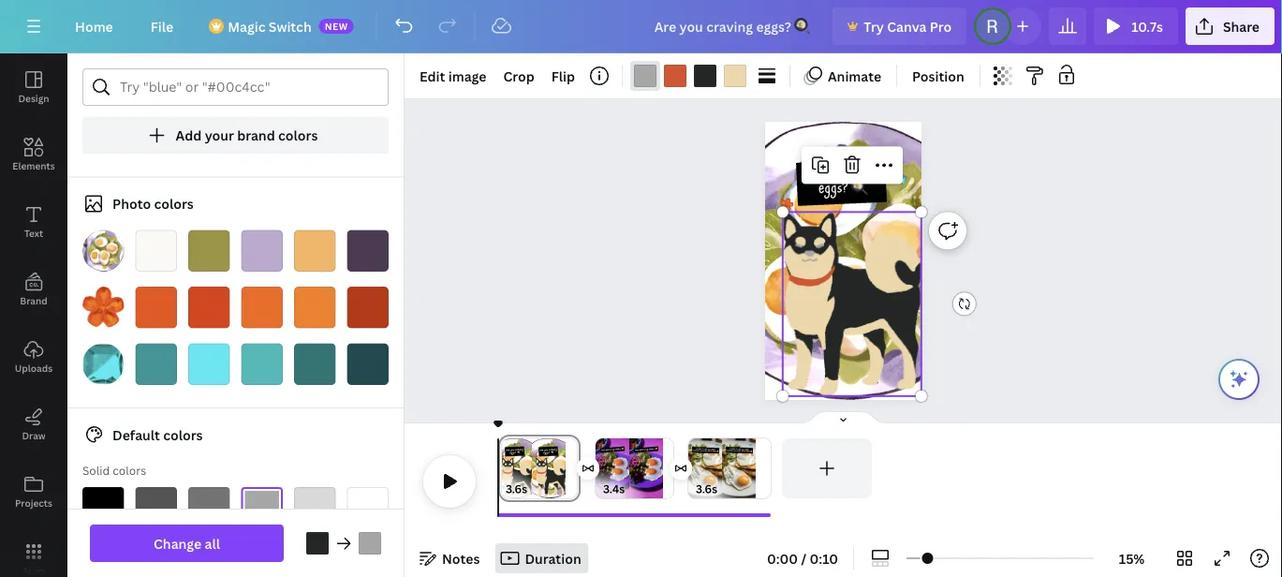 Task type: locate. For each thing, give the bounding box(es) containing it.
white #ffffff image
[[347, 487, 389, 529]]

#f9b45f image
[[294, 230, 336, 272], [294, 230, 336, 272]]

purple #8c52ff image
[[294, 540, 336, 577]]

2 horizontal spatial trimming, start edge slider
[[688, 438, 702, 498]]

add your brand colors button
[[82, 117, 389, 154]]

violet #5e17eb image
[[347, 540, 389, 577]]

animate
[[828, 67, 881, 85]]

dark gray #545454 image
[[135, 487, 177, 529], [135, 487, 177, 529]]

colors
[[278, 126, 318, 144], [154, 195, 194, 213], [163, 426, 203, 444], [113, 462, 146, 478]]

pro
[[930, 17, 952, 35]]

2 trimming, start edge slider from the left
[[596, 438, 609, 498]]

3 trimming, start edge slider from the left
[[688, 438, 702, 498]]

3.6s button
[[506, 480, 527, 498], [696, 480, 718, 498]]

#f1d6a8 image
[[724, 65, 747, 87], [724, 65, 747, 87]]

notes button
[[412, 543, 488, 573]]

3.6s button left page title text field
[[506, 480, 527, 498]]

0:00 / 0:10
[[767, 549, 838, 567]]

trimming, end edge slider for 3.4s
[[660, 438, 673, 498]]

are you craving eggs? 🍳
[[802, 162, 881, 202]]

trimming, start edge slider for 3.4s
[[596, 438, 609, 498]]

colors inside button
[[278, 126, 318, 144]]

3 trimming, end edge slider from the left
[[758, 438, 771, 498]]

1 horizontal spatial trimming, start edge slider
[[596, 438, 609, 498]]

home link
[[60, 7, 128, 45]]

2 trimming, end edge slider from the left
[[660, 438, 673, 498]]

1 3.6s from the left
[[506, 481, 527, 496]]

3.6s button right 3.4s button
[[696, 480, 718, 498]]

0 horizontal spatial trimming, start edge slider
[[498, 438, 515, 498]]

#fcf9f6 image
[[135, 230, 177, 272]]

duration button
[[495, 543, 589, 573]]

#232625 image
[[306, 532, 329, 555], [306, 532, 329, 555]]

#de4b26 image
[[664, 65, 687, 87]]

pink #ff66c4 image
[[188, 540, 230, 577], [188, 540, 230, 577]]

3.6s for 1st 3.6s button from right
[[696, 481, 718, 496]]

you
[[821, 164, 841, 189]]

1 trimming, end edge slider from the left
[[564, 438, 581, 498]]

default colors
[[112, 426, 203, 444]]

canva assistant image
[[1228, 368, 1251, 391]]

#c12d00 image
[[347, 287, 389, 328]]

trimming, start edge slider left page title text field
[[498, 438, 515, 498]]

10.7s button
[[1094, 7, 1178, 45]]

edit image
[[420, 67, 487, 85]]

colors right the default
[[163, 426, 203, 444]]

apps
[[22, 564, 45, 577]]

position
[[912, 67, 965, 85]]

1 horizontal spatial trimming, end edge slider
[[660, 438, 673, 498]]

trimming, end edge slider right page title text field
[[564, 438, 581, 498]]

draw button
[[0, 391, 67, 458]]

side panel tab list
[[0, 53, 67, 577]]

#232625 image
[[694, 65, 717, 87], [694, 65, 717, 87]]

#fa7c02 image
[[294, 287, 336, 328], [294, 287, 336, 328]]

colors right solid
[[113, 462, 146, 478]]

1 horizontal spatial 3.6s button
[[696, 480, 718, 498]]

black #000000 image
[[82, 487, 124, 529], [82, 487, 124, 529]]

file button
[[136, 7, 188, 45]]

image
[[448, 67, 487, 85]]

0:00
[[767, 549, 798, 567]]

craving
[[843, 162, 881, 188]]

trimming, end edge slider right 3.4s
[[660, 438, 673, 498]]

elements button
[[0, 121, 67, 188]]

colors for photo colors
[[154, 195, 194, 213]]

share
[[1223, 17, 1260, 35]]

add your brand colors
[[176, 126, 318, 144]]

trimming, start edge slider right 3.4s
[[688, 438, 702, 498]]

your
[[205, 126, 234, 144]]

3.6s right 3.4s
[[696, 481, 718, 496]]

colors right photo
[[154, 195, 194, 213]]

3.6s left page title text field
[[506, 481, 527, 496]]

gray #a6a6a6 image
[[241, 487, 283, 529], [241, 487, 283, 529]]

3.4s button
[[603, 480, 625, 498]]

15%
[[1119, 549, 1145, 567]]

Page title text field
[[536, 480, 543, 498]]

all
[[205, 534, 220, 552]]

home
[[75, 17, 113, 35]]

#f86503 image
[[241, 287, 283, 328]]

🍳
[[851, 176, 865, 201]]

gray #737373 image
[[188, 487, 230, 529], [188, 487, 230, 529]]

#f04f01 image
[[135, 287, 177, 328], [135, 287, 177, 328]]

try canva pro button
[[832, 7, 967, 45]]

0:10
[[810, 549, 838, 567]]

change all button
[[90, 525, 284, 562]]

#1abbb9 image
[[241, 343, 283, 385]]

#1abbb9 image
[[241, 343, 283, 385]]

2 horizontal spatial trimming, end edge slider
[[758, 438, 771, 498]]

switch
[[269, 17, 312, 35]]

trimming, start edge slider
[[498, 438, 515, 498], [596, 438, 609, 498], [688, 438, 702, 498]]

trimming, end edge slider for 3.6s
[[758, 438, 771, 498]]

colors for default colors
[[163, 426, 203, 444]]

elements
[[12, 159, 55, 172]]

0 horizontal spatial 3.6s button
[[506, 480, 527, 498]]

#e23800 image
[[188, 287, 230, 328]]

color group
[[630, 61, 750, 91]]

solid colors
[[82, 462, 146, 478]]

#147574 image
[[294, 343, 336, 385], [294, 343, 336, 385]]

trimming, end edge slider
[[564, 438, 581, 498], [660, 438, 673, 498], [758, 438, 771, 498]]

3.4s
[[603, 481, 625, 496]]

add
[[176, 126, 202, 144]]

1 horizontal spatial 3.6s
[[696, 481, 718, 496]]

trimming, end edge slider up 0:00
[[758, 438, 771, 498]]

default
[[112, 426, 160, 444]]

magenta #cb6ce6 image
[[241, 540, 283, 577], [241, 540, 283, 577]]

file
[[151, 17, 173, 35]]

#9c943a image
[[188, 230, 230, 272]]

light gray #d9d9d9 image
[[294, 487, 336, 529]]

3.6s for first 3.6s button
[[506, 481, 527, 496]]

0 horizontal spatial 3.6s
[[506, 481, 527, 496]]

colors right the brand
[[278, 126, 318, 144]]

solid
[[82, 462, 110, 478]]

eggs?
[[818, 177, 849, 202]]

#4f3a54 image
[[347, 230, 389, 272], [347, 230, 389, 272]]

violet #5e17eb image
[[347, 540, 389, 577]]

2 3.6s from the left
[[696, 481, 718, 496]]

trimming, start edge slider right page title text field
[[596, 438, 609, 498]]

edit image button
[[412, 61, 494, 91]]

animate button
[[798, 61, 889, 91]]

#a6a6a6 image
[[634, 65, 657, 87], [359, 532, 381, 555], [359, 532, 381, 555]]

0 horizontal spatial trimming, end edge slider
[[564, 438, 581, 498]]

brand
[[20, 294, 48, 307]]

3.6s
[[506, 481, 527, 496], [696, 481, 718, 496]]



Task type: vqa. For each thing, say whether or not it's contained in the screenshot.
Hide IMAGE
no



Task type: describe. For each thing, give the bounding box(es) containing it.
photo
[[112, 195, 151, 213]]

try
[[864, 17, 884, 35]]

uploads button
[[0, 323, 67, 391]]

coral red #ff5757 image
[[135, 540, 177, 577]]

trimming, start edge slider for 3.6s
[[688, 438, 702, 498]]

Try "blue" or "#00c4cc" search field
[[120, 69, 377, 105]]

text button
[[0, 188, 67, 256]]

#f86503 image
[[241, 287, 283, 328]]

#fcf9f6 image
[[135, 230, 177, 272]]

hide pages image
[[799, 410, 888, 425]]

#104a50 image
[[347, 343, 389, 385]]

new
[[325, 20, 348, 32]]

projects
[[15, 496, 52, 509]]

colors for solid colors
[[113, 462, 146, 478]]

flip
[[551, 67, 575, 85]]

#20e8f3 image
[[188, 343, 230, 385]]

magic switch
[[228, 17, 312, 35]]

projects button
[[0, 458, 67, 525]]

#104a50 image
[[347, 343, 389, 385]]

#c12d00 image
[[347, 287, 389, 328]]

bright red #ff3131 image
[[82, 540, 124, 577]]

apps button
[[0, 525, 67, 577]]

change all
[[154, 534, 220, 552]]

bright red #ff3131 image
[[82, 540, 124, 577]]

design
[[18, 92, 49, 104]]

#179695 image
[[135, 343, 177, 385]]

duration
[[525, 549, 581, 567]]

#179695 image
[[135, 343, 177, 385]]

#a6a6a6 image
[[634, 65, 657, 87]]

#9c943a image
[[188, 230, 230, 272]]

#bea9cf image
[[241, 230, 283, 272]]

crop
[[503, 67, 535, 85]]

draw
[[22, 429, 46, 442]]

coral red #ff5757 image
[[135, 540, 177, 577]]

edit
[[420, 67, 445, 85]]

brand
[[237, 126, 275, 144]]

uploads
[[15, 362, 53, 374]]

2 3.6s button from the left
[[696, 480, 718, 498]]

flip button
[[544, 61, 583, 91]]

main menu bar
[[0, 0, 1282, 53]]

1 3.6s button from the left
[[506, 480, 527, 498]]

design button
[[0, 53, 67, 121]]

15% button
[[1102, 543, 1162, 573]]

change
[[154, 534, 202, 552]]

/
[[801, 549, 807, 567]]

#20e8f3 image
[[188, 343, 230, 385]]

10.7s
[[1132, 17, 1163, 35]]

1 trimming, start edge slider from the left
[[498, 438, 515, 498]]

brand button
[[0, 256, 67, 323]]

#bea9cf image
[[241, 230, 283, 272]]

#e23800 image
[[188, 287, 230, 328]]

position button
[[905, 61, 972, 91]]

crop button
[[496, 61, 542, 91]]

canva
[[887, 17, 927, 35]]

notes
[[442, 549, 480, 567]]

white #ffffff image
[[347, 487, 389, 529]]

photo colors
[[112, 195, 194, 213]]

light gray #d9d9d9 image
[[294, 487, 336, 529]]

#de4b26 image
[[664, 65, 687, 87]]

are
[[802, 165, 819, 190]]

purple #8c52ff image
[[294, 540, 336, 577]]

text
[[24, 227, 43, 239]]

share button
[[1186, 7, 1275, 45]]

try canva pro
[[864, 17, 952, 35]]

Design title text field
[[639, 7, 825, 45]]

magic
[[228, 17, 266, 35]]



